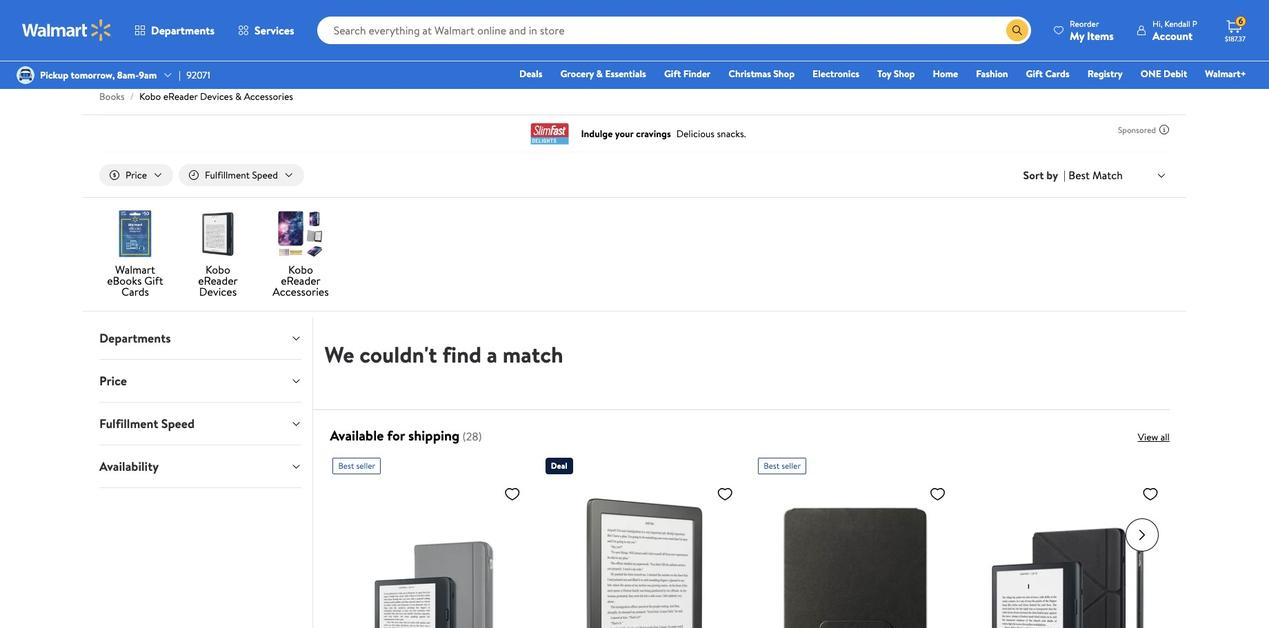 Task type: vqa. For each thing, say whether or not it's contained in the screenshot.
Top sellers
no



Task type: locate. For each thing, give the bounding box(es) containing it.
 image
[[17, 66, 34, 84]]

registry
[[1087, 67, 1123, 81]]

kobo inside the kobo ereader accessories
[[288, 262, 313, 277]]

6 $187.37
[[1225, 15, 1246, 43]]

toy shop link
[[871, 66, 921, 81]]

2 product group from the left
[[545, 452, 739, 628]]

0 vertical spatial |
[[179, 68, 181, 82]]

1 horizontal spatial ereader
[[198, 273, 238, 288]]

devices down 92071
[[200, 90, 233, 103]]

gift left finder at the top
[[664, 67, 681, 81]]

9am
[[139, 68, 157, 82]]

gift inside walmart ebooks gift cards
[[144, 273, 163, 288]]

departments down walmart ebooks gift cards
[[99, 330, 171, 347]]

2 horizontal spatial gift
[[1026, 67, 1043, 81]]

0 horizontal spatial cards
[[121, 284, 149, 299]]

2 horizontal spatial best
[[1069, 167, 1090, 183]]

kobo ereader devices & accessories link
[[139, 90, 293, 103]]

kobo inside kobo ereader devices
[[206, 262, 230, 277]]

departments tab
[[88, 317, 313, 359]]

fulfillment inside sort and filter section element
[[205, 168, 250, 182]]

one
[[1141, 67, 1161, 81]]

1 vertical spatial fulfillment
[[99, 415, 158, 433]]

kobo down kobo ereader devices image
[[206, 262, 230, 277]]

&
[[596, 67, 603, 81], [235, 90, 242, 103]]

my
[[1070, 28, 1084, 43]]

gift inside 'link'
[[1026, 67, 1043, 81]]

1 horizontal spatial kobo
[[206, 262, 230, 277]]

0 horizontal spatial product group
[[333, 452, 526, 628]]

gift
[[664, 67, 681, 81], [1026, 67, 1043, 81], [144, 273, 163, 288]]

match
[[1092, 167, 1123, 183]]

0 horizontal spatial shop
[[773, 67, 795, 81]]

0 vertical spatial price
[[126, 168, 147, 182]]

speed down price tab on the left bottom of page
[[161, 415, 195, 433]]

price button
[[99, 164, 173, 186], [88, 360, 313, 402]]

kobo clara hd sleepcover image
[[758, 480, 952, 628]]

0 vertical spatial speed
[[252, 168, 278, 182]]

debit
[[1164, 67, 1187, 81]]

2 horizontal spatial ereader
[[281, 273, 321, 288]]

add to favorites list, kobo clara hd sleepcover image
[[929, 485, 946, 503]]

2 horizontal spatial kobo
[[288, 262, 313, 277]]

0 horizontal spatial best seller
[[338, 460, 375, 472]]

accessories inside kobo ereader accessories "link"
[[273, 284, 329, 299]]

0 vertical spatial cards
[[1045, 67, 1070, 81]]

fulfillment up availability
[[99, 415, 158, 433]]

walmart ebooks gift cards
[[107, 262, 163, 299]]

hi, kendall p account
[[1152, 18, 1197, 43]]

|
[[179, 68, 181, 82], [1064, 168, 1066, 183]]

tomorrow,
[[71, 68, 115, 82]]

sort and filter section element
[[83, 153, 1186, 197]]

1 horizontal spatial gift
[[664, 67, 681, 81]]

devices up departments tab
[[199, 284, 237, 299]]

1 horizontal spatial cards
[[1045, 67, 1070, 81]]

1 vertical spatial cards
[[121, 284, 149, 299]]

price button down departments tab
[[88, 360, 313, 402]]

gift for gift cards
[[1026, 67, 1043, 81]]

1 horizontal spatial best
[[764, 460, 780, 472]]

price inside sort and filter section element
[[126, 168, 147, 182]]

devices
[[200, 90, 233, 103], [199, 284, 237, 299]]

0 vertical spatial departments
[[151, 23, 215, 38]]

0 vertical spatial fulfillment speed
[[205, 168, 278, 182]]

1 vertical spatial accessories
[[273, 284, 329, 299]]

kobo down kobo ereader accessories image
[[288, 262, 313, 277]]

fulfillment speed up availability
[[99, 415, 195, 433]]

1 vertical spatial departments
[[99, 330, 171, 347]]

fulfillment speed tab
[[88, 403, 313, 445]]

1 horizontal spatial best seller
[[764, 460, 801, 472]]

1 vertical spatial devices
[[199, 284, 237, 299]]

1 product group from the left
[[333, 452, 526, 628]]

departments
[[151, 23, 215, 38], [99, 330, 171, 347]]

departments up | 92071
[[151, 23, 215, 38]]

add to favorites list, kobo sage ereader bundle with black sleepcover and stylus image
[[1142, 485, 1159, 503]]

ereader for kobo ereader devices
[[198, 273, 238, 288]]

price button inside sort and filter section element
[[99, 164, 173, 186]]

2 seller from the left
[[782, 460, 801, 472]]

kobo right /
[[139, 90, 161, 103]]

1 vertical spatial |
[[1064, 168, 1066, 183]]

gift right fashion link
[[1026, 67, 1043, 81]]

view
[[1138, 430, 1158, 444]]

gift cards link
[[1020, 66, 1076, 81]]

1 horizontal spatial &
[[596, 67, 603, 81]]

for
[[387, 426, 405, 445]]

Search search field
[[317, 17, 1031, 44]]

(28)
[[462, 429, 482, 444]]

reorder my items
[[1070, 18, 1114, 43]]

1 vertical spatial speed
[[161, 415, 195, 433]]

0 horizontal spatial best
[[338, 460, 354, 472]]

deals link
[[513, 66, 549, 81]]

1 vertical spatial fulfillment speed button
[[88, 403, 313, 445]]

2 horizontal spatial product group
[[758, 452, 952, 628]]

ereader down kobo ereader accessories image
[[281, 273, 321, 288]]

home link
[[927, 66, 964, 81]]

all
[[1161, 430, 1170, 444]]

1 horizontal spatial fulfillment speed
[[205, 168, 278, 182]]

fulfillment
[[205, 168, 250, 182], [99, 415, 158, 433]]

Walmart Site-Wide search field
[[317, 17, 1031, 44]]

1 horizontal spatial |
[[1064, 168, 1066, 183]]

speed up kobo ereader accessories image
[[252, 168, 278, 182]]

departments button
[[123, 14, 226, 47]]

fulfillment speed button
[[179, 164, 304, 186], [88, 403, 313, 445]]

product group
[[333, 452, 526, 628], [545, 452, 739, 628], [758, 452, 952, 628]]

speed inside fulfillment speed tab
[[161, 415, 195, 433]]

accessories
[[244, 90, 293, 103], [273, 284, 329, 299]]

seller
[[356, 460, 375, 472], [782, 460, 801, 472]]

toy
[[877, 67, 891, 81]]

essentials
[[605, 67, 646, 81]]

fulfillment speed inside sort and filter section element
[[205, 168, 278, 182]]

2 best seller from the left
[[764, 460, 801, 472]]

1 horizontal spatial fulfillment
[[205, 168, 250, 182]]

8am-
[[117, 68, 139, 82]]

1 horizontal spatial speed
[[252, 168, 278, 182]]

1 horizontal spatial shop
[[894, 67, 915, 81]]

deals
[[519, 67, 542, 81]]

cards left registry
[[1045, 67, 1070, 81]]

kobo
[[139, 90, 161, 103], [206, 262, 230, 277], [288, 262, 313, 277]]

pickup
[[40, 68, 68, 82]]

0 vertical spatial &
[[596, 67, 603, 81]]

shop
[[773, 67, 795, 81], [894, 67, 915, 81]]

best seller
[[338, 460, 375, 472], [764, 460, 801, 472]]

kobo sage ereader bundle with black sleepcover and stylus image
[[971, 480, 1164, 628]]

kobo ereader devices link
[[182, 209, 254, 300]]

0 horizontal spatial seller
[[356, 460, 375, 472]]

fulfillment speed up kobo ereader devices image
[[205, 168, 278, 182]]

| left 92071
[[179, 68, 181, 82]]

ereader down | 92071
[[163, 90, 198, 103]]

0 horizontal spatial |
[[179, 68, 181, 82]]

0 vertical spatial price button
[[99, 164, 173, 186]]

cards down walmart
[[121, 284, 149, 299]]

hi,
[[1152, 18, 1163, 29]]

gift right 'ebooks'
[[144, 273, 163, 288]]

0 horizontal spatial fulfillment speed
[[99, 415, 195, 433]]

ereader down kobo ereader devices image
[[198, 273, 238, 288]]

shop for toy shop
[[894, 67, 915, 81]]

shop right toy
[[894, 67, 915, 81]]

accessories down kobo ereader accessories image
[[273, 284, 329, 299]]

fulfillment inside tab
[[99, 415, 158, 433]]

best
[[1069, 167, 1090, 183], [338, 460, 354, 472], [764, 460, 780, 472]]

best seller for kobo libra 2 black bundle with steel grey sleepcover image
[[338, 460, 375, 472]]

fulfillment speed button up kobo ereader devices image
[[179, 164, 304, 186]]

books / kobo ereader devices & accessories
[[99, 90, 293, 103]]

1 seller from the left
[[356, 460, 375, 472]]

best match button
[[1066, 166, 1170, 184]]

walmart ebooks gift cards link
[[99, 209, 171, 300]]

1 vertical spatial fulfillment speed
[[99, 415, 195, 433]]

ereader
[[163, 90, 198, 103], [198, 273, 238, 288], [281, 273, 321, 288]]

accessories down services dropdown button
[[244, 90, 293, 103]]

0 vertical spatial fulfillment
[[205, 168, 250, 182]]

books link
[[99, 90, 125, 103]]

sponsored
[[1118, 124, 1156, 136]]

toy shop
[[877, 67, 915, 81]]

1 best seller from the left
[[338, 460, 375, 472]]

| right by
[[1064, 168, 1066, 183]]

0 horizontal spatial kobo
[[139, 90, 161, 103]]

0 vertical spatial fulfillment speed button
[[179, 164, 304, 186]]

fulfillment up kobo ereader devices image
[[205, 168, 250, 182]]

0 horizontal spatial speed
[[161, 415, 195, 433]]

a
[[487, 339, 497, 370]]

walmart+ link
[[1199, 66, 1253, 81]]

shop inside "link"
[[773, 67, 795, 81]]

price button up walmart ebooks gift cards image
[[99, 164, 173, 186]]

speed
[[252, 168, 278, 182], [161, 415, 195, 433]]

ereader inside the kobo ereader accessories
[[281, 273, 321, 288]]

0 horizontal spatial gift
[[144, 273, 163, 288]]

kobo ereader devices
[[198, 262, 238, 299]]

price
[[126, 168, 147, 182], [99, 373, 127, 390]]

2 shop from the left
[[894, 67, 915, 81]]

shop right christmas
[[773, 67, 795, 81]]

1 vertical spatial price
[[99, 373, 127, 390]]

books
[[99, 90, 125, 103]]

1 vertical spatial &
[[235, 90, 242, 103]]

1 horizontal spatial product group
[[545, 452, 739, 628]]

best seller for kobo clara hd sleepcover image
[[764, 460, 801, 472]]

1 horizontal spatial seller
[[782, 460, 801, 472]]

fulfillment speed button up availability tab
[[88, 403, 313, 445]]

kobo ereader accessories link
[[265, 209, 337, 300]]

1 shop from the left
[[773, 67, 795, 81]]

we couldn't find a match
[[324, 339, 563, 370]]

0 horizontal spatial fulfillment
[[99, 415, 158, 433]]

by
[[1047, 168, 1058, 183]]



Task type: describe. For each thing, give the bounding box(es) containing it.
best for kobo clara hd sleepcover image
[[764, 460, 780, 472]]

kobo ereader devices image
[[193, 209, 243, 259]]

0 horizontal spatial ereader
[[163, 90, 198, 103]]

92071
[[186, 68, 210, 82]]

product group containing deal
[[545, 452, 739, 628]]

kendall
[[1165, 18, 1190, 29]]

shipping
[[408, 426, 460, 445]]

devices inside kobo ereader devices
[[199, 284, 237, 299]]

fashion
[[976, 67, 1008, 81]]

$187.37
[[1225, 34, 1246, 43]]

best match
[[1069, 167, 1123, 183]]

services button
[[226, 14, 306, 47]]

availability tab
[[88, 446, 313, 488]]

items
[[1087, 28, 1114, 43]]

electronics link
[[806, 66, 866, 81]]

3 product group from the left
[[758, 452, 952, 628]]

best for kobo libra 2 black bundle with steel grey sleepcover image
[[338, 460, 354, 472]]

ad disclaimer and feedback image
[[1159, 124, 1170, 135]]

fulfillment speed inside fulfillment speed tab
[[99, 415, 195, 433]]

view all
[[1138, 430, 1170, 444]]

fashion link
[[970, 66, 1014, 81]]

one debit link
[[1134, 66, 1193, 81]]

best inside dropdown button
[[1069, 167, 1090, 183]]

0 vertical spatial accessories
[[244, 90, 293, 103]]

0 horizontal spatial &
[[235, 90, 242, 103]]

speed inside sort and filter section element
[[252, 168, 278, 182]]

grocery
[[560, 67, 594, 81]]

kobo ereader accessories image
[[276, 209, 326, 259]]

gift finder link
[[658, 66, 717, 81]]

registry link
[[1081, 66, 1129, 81]]

departments button
[[88, 317, 313, 359]]

match
[[503, 339, 563, 370]]

ebooks
[[107, 273, 142, 288]]

p
[[1192, 18, 1197, 29]]

departments inside dropdown button
[[99, 330, 171, 347]]

kobo libra 2 black bundle with steel grey sleepcover image
[[333, 480, 526, 628]]

one debit
[[1141, 67, 1187, 81]]

cards inside 'link'
[[1045, 67, 1070, 81]]

finder
[[683, 67, 711, 81]]

grocery & essentials
[[560, 67, 646, 81]]

grocery & essentials link
[[554, 66, 652, 81]]

reorder
[[1070, 18, 1099, 29]]

kobo for kobo ereader devices
[[206, 262, 230, 277]]

seller for kobo libra 2 black bundle with steel grey sleepcover image
[[356, 460, 375, 472]]

christmas
[[729, 67, 771, 81]]

deal
[[551, 460, 567, 472]]

services
[[255, 23, 294, 38]]

kobo ereader accessories
[[273, 262, 329, 299]]

walmart image
[[22, 19, 112, 41]]

walmart ebooks gift cards image
[[110, 209, 160, 259]]

availability button
[[88, 446, 313, 488]]

walmart
[[115, 262, 155, 277]]

pickup tomorrow, 8am-9am
[[40, 68, 157, 82]]

price inside price tab
[[99, 373, 127, 390]]

departments inside popup button
[[151, 23, 215, 38]]

shop for christmas shop
[[773, 67, 795, 81]]

christmas shop link
[[722, 66, 801, 81]]

electronics
[[813, 67, 859, 81]]

couldn't
[[360, 339, 437, 370]]

available for shipping (28)
[[330, 426, 482, 445]]

availability
[[99, 458, 159, 475]]

add to favorites list, kobo libra 2 black bundle with steel grey sleepcover image
[[504, 485, 521, 503]]

gift for gift finder
[[664, 67, 681, 81]]

we
[[324, 339, 354, 370]]

add to favorites list, kobo clara hd ereader - 6" glare-free, high-definition carta e ink touchscreen display, comfortlight pro, wi-fi enabled image
[[717, 485, 733, 503]]

find
[[442, 339, 481, 370]]

search icon image
[[1012, 25, 1023, 36]]

view all link
[[1138, 430, 1170, 444]]

home
[[933, 67, 958, 81]]

price tab
[[88, 360, 313, 402]]

gift finder
[[664, 67, 711, 81]]

| 92071
[[179, 68, 210, 82]]

kobo for kobo ereader accessories
[[288, 262, 313, 277]]

cards inside walmart ebooks gift cards
[[121, 284, 149, 299]]

/
[[130, 90, 134, 103]]

account
[[1152, 28, 1193, 43]]

ereader for kobo ereader accessories
[[281, 273, 321, 288]]

6
[[1238, 15, 1243, 27]]

christmas shop
[[729, 67, 795, 81]]

sort
[[1023, 168, 1044, 183]]

0 vertical spatial devices
[[200, 90, 233, 103]]

available
[[330, 426, 384, 445]]

seller for kobo clara hd sleepcover image
[[782, 460, 801, 472]]

1 vertical spatial price button
[[88, 360, 313, 402]]

gift cards
[[1026, 67, 1070, 81]]

kobo clara hd ereader - 6" glare-free, high-definition carta e ink touchscreen display, comfortlight pro, wi-fi enabled image
[[545, 480, 739, 628]]

walmart+
[[1205, 67, 1246, 81]]

| inside sort and filter section element
[[1064, 168, 1066, 183]]

next slide for available for shipping list image
[[1126, 519, 1159, 552]]

sort by |
[[1023, 168, 1066, 183]]



